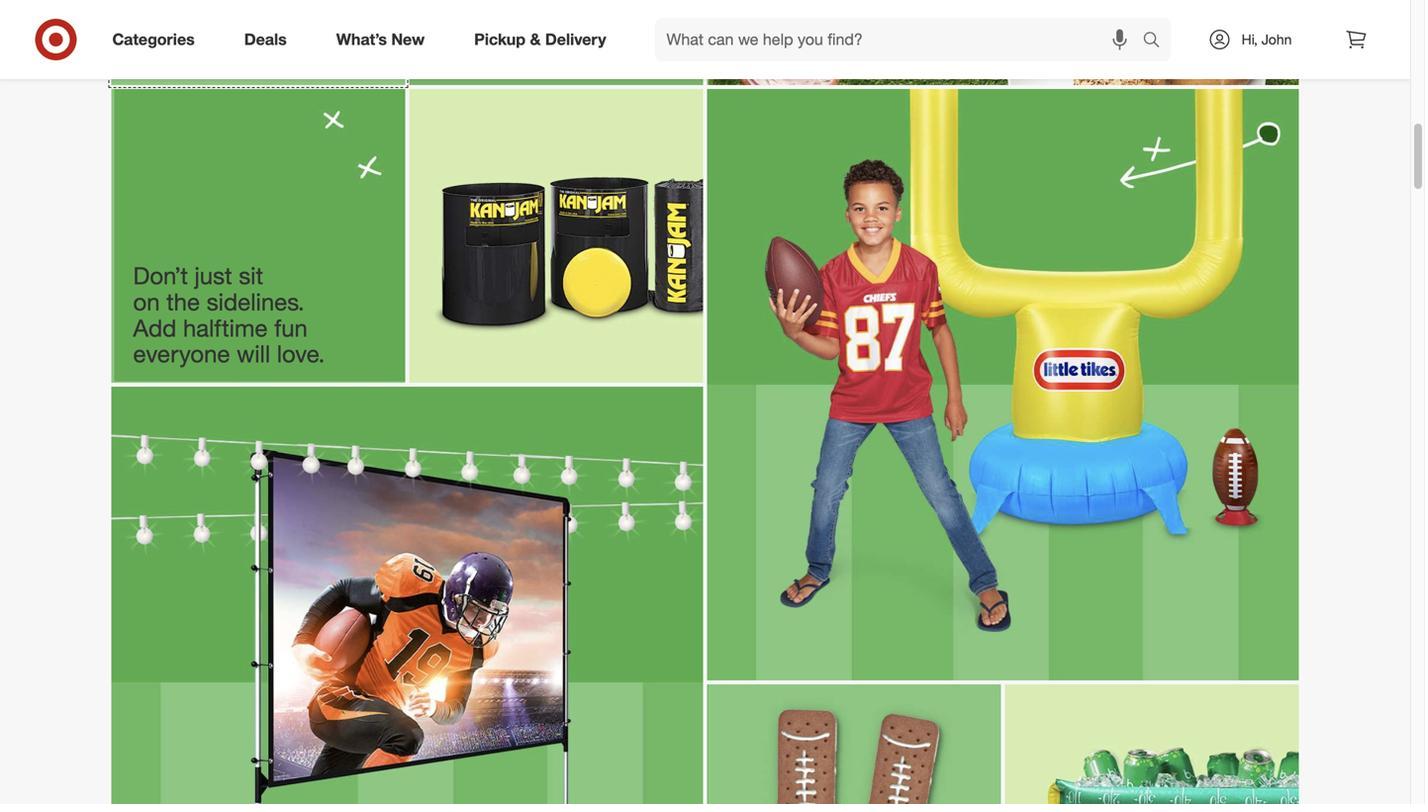 Task type: vqa. For each thing, say whether or not it's contained in the screenshot.
slatted in the The art of bonsai has captured the imaginations of tree lovers for centuries. Now you can celebrate this ancient art with the LEGO Bonsai Tree model building kit. Enjoy a sense of calm as you carefully shape the bonsai tree model with either green leaves or pink cherry blossoms. When you're ready for a change, it's easy to swap the colored crowns to create a totally new look. Take a closer look at the pink blooms – do you see the tiny frogs that make up each blossom flower? The LEGO Bonsai Tree model comes with a rectangular pot and a slatted wood-effect LEGO stand, creating a pretty display piece to take pride of place in any home or office. Whether it's a birthday gift for a loved one or a treat for you, this set is sure to capture the imagination with its beauty. Part of the LEGO Botanical Collection for adults, it includes leaf elements made from a plant-based plastic, produced using sustainably sourced sugarcane.  Measures over 7 in. (18 cm) high, 8.5 in. (21 cm) long and 7.5 in. (20 cm) wide.
no



Task type: describe. For each thing, give the bounding box(es) containing it.
hi, john
[[1242, 31, 1292, 48]]

pickup & delivery link
[[458, 18, 631, 61]]

will
[[237, 340, 270, 368]]

search
[[1134, 32, 1182, 51]]

categories link
[[96, 18, 220, 61]]

new
[[391, 30, 425, 49]]

categories
[[112, 30, 195, 49]]

What can we help you find? suggestions appear below search field
[[655, 18, 1148, 61]]

what's new link
[[320, 18, 450, 61]]

deals link
[[227, 18, 312, 61]]

add
[[133, 314, 177, 342]]

search button
[[1134, 18, 1182, 65]]

don't
[[133, 262, 188, 290]]

the
[[166, 288, 200, 316]]

pickup
[[474, 30, 526, 49]]

delivery
[[545, 30, 606, 49]]

don't just sit on the sidelines. add halftime fun everyone will love.
[[133, 262, 325, 368]]

pickup & delivery
[[474, 30, 606, 49]]

fun
[[274, 314, 308, 342]]



Task type: locate. For each thing, give the bounding box(es) containing it.
just
[[195, 262, 232, 290]]

&
[[530, 30, 541, 49]]

hi,
[[1242, 31, 1258, 48]]

sidelines.
[[207, 288, 305, 316]]

john
[[1262, 31, 1292, 48]]

everyone
[[133, 340, 230, 368]]

halftime
[[183, 314, 268, 342]]

what's new
[[336, 30, 425, 49]]

on
[[133, 288, 160, 316]]

sit
[[239, 262, 263, 290]]

deals
[[244, 30, 287, 49]]

love.
[[277, 340, 325, 368]]

what's
[[336, 30, 387, 49]]



